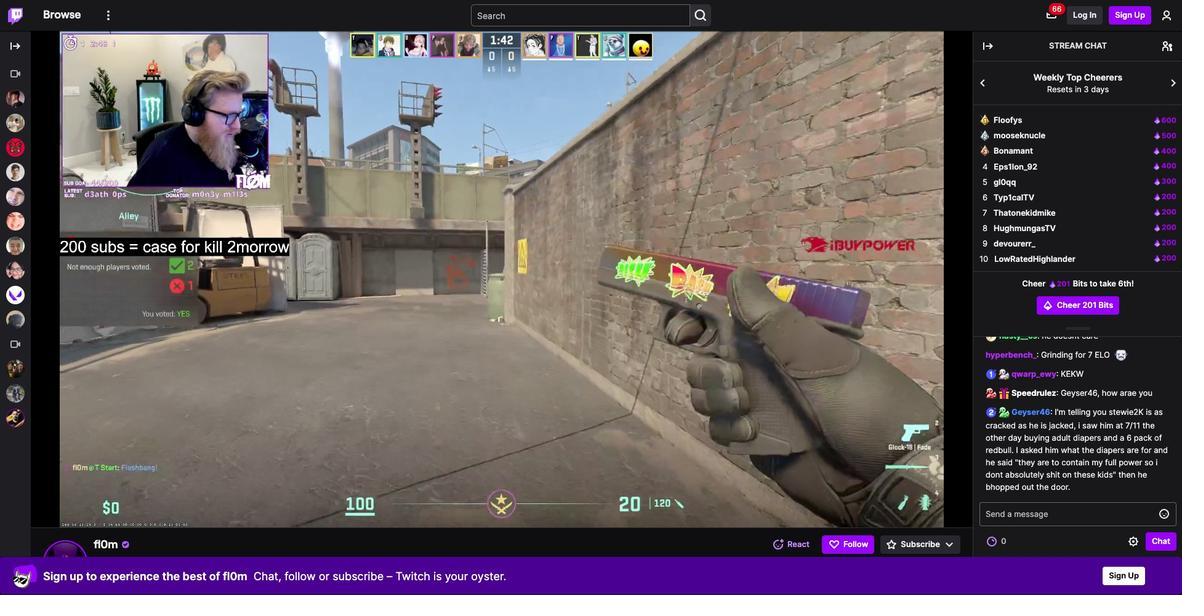 Task type: locate. For each thing, give the bounding box(es) containing it.
6th!
[[1118, 279, 1134, 289]]

: kekw
[[1056, 369, 1084, 379]]

1 horizontal spatial bits
[[1099, 300, 1113, 310]]

0 vertical spatial 400
[[1161, 146, 1177, 156]]

diapers down saw
[[1073, 433, 1101, 443]]

i
[[1078, 421, 1080, 431], [1156, 458, 1158, 468]]

hyperbench_
[[986, 351, 1037, 360]]

fl0m left verified partner icon
[[94, 538, 118, 552]]

up
[[70, 570, 83, 583]]

the up pack
[[1143, 421, 1155, 431]]

typ1caltv
[[994, 193, 1034, 202]]

follow
[[843, 540, 868, 550]]

he up 'buying'
[[1029, 421, 1039, 431]]

200 for thatonekidmike
[[1162, 207, 1177, 217]]

moments badge - tier 1 image
[[986, 331, 997, 342]]

400 down 500
[[1161, 146, 1177, 156]]

1 horizontal spatial and
[[1154, 445, 1168, 455]]

600
[[1162, 116, 1177, 125]]

7
[[983, 208, 987, 218], [1088, 351, 1093, 360]]

cheer 201 bits button
[[1037, 296, 1119, 315]]

weekly top cheerers resets in 3 days
[[1034, 72, 1122, 94]]

2 200 from the top
[[1162, 207, 1177, 217]]

8
[[983, 223, 988, 233]]

Search Input search field
[[471, 4, 690, 26]]

sign up for sign up button to the top
[[1115, 10, 1145, 20]]

0 vertical spatial i
[[1078, 421, 1080, 431]]

kids"
[[1098, 470, 1116, 480]]

he up dont
[[986, 458, 995, 468]]

0 vertical spatial chat
[[1085, 40, 1107, 50]]

bits up cheer 201 bits
[[1073, 279, 1088, 289]]

0 horizontal spatial for
[[1075, 351, 1086, 360]]

7 left elo
[[1088, 351, 1093, 360]]

1 vertical spatial 6
[[1127, 433, 1132, 443]]

kyedae image
[[6, 262, 25, 280]]

is up 'buying'
[[1041, 421, 1047, 431]]

1 horizontal spatial 201
[[1082, 300, 1097, 310]]

0 vertical spatial up
[[1134, 10, 1145, 20]]

1 vertical spatial up
[[1128, 572, 1139, 581]]

are
[[1127, 445, 1139, 455], [1037, 458, 1049, 468]]

0 vertical spatial of
[[1154, 433, 1162, 443]]

6 down 5
[[983, 193, 988, 202]]

3 200 from the top
[[1162, 223, 1177, 232]]

to up shit
[[1052, 458, 1059, 468]]

1 horizontal spatial as
[[1154, 408, 1163, 418]]

1 horizontal spatial of
[[1154, 433, 1162, 443]]

verified partner image
[[121, 541, 131, 550]]

cracked
[[986, 421, 1016, 431]]

absolutely
[[1005, 470, 1044, 480]]

400 up 300
[[1161, 161, 1177, 171]]

0
[[1001, 537, 1006, 547]]

at
[[1116, 421, 1123, 431]]

0 horizontal spatial to
[[86, 570, 97, 583]]

i'm telling you stewie2k is as cracked as he is jacked, i saw him at 7/11 the other day buying adult diapers and a 6 pack of redbull. i asked him what the diapers are for and he said "they are to contain my full power so i dont absolutely shit on these kids" then he bhopped out the door.
[[986, 408, 1168, 492]]

44-month subscriber (3-year badge) image
[[986, 388, 997, 399]]

i'm
[[1055, 408, 1066, 418]]

elo
[[1095, 351, 1110, 360]]

oyster.
[[471, 570, 506, 583]]

and
[[1103, 433, 1118, 443], [1154, 445, 1168, 455]]

cheerers
[[1084, 72, 1122, 82]]

what
[[1061, 445, 1080, 455]]

0 vertical spatial is
[[1146, 408, 1152, 418]]

10 lowratedhighlander
[[980, 254, 1075, 264]]

then
[[1118, 470, 1136, 480]]

thatonekidmike
[[993, 208, 1056, 218]]

are up shit
[[1037, 458, 1049, 468]]

1 vertical spatial sign up
[[1109, 572, 1139, 581]]

doesnt
[[1053, 331, 1080, 341]]

for
[[1075, 351, 1086, 360], [1141, 445, 1152, 455]]

7/11
[[1125, 421, 1140, 431]]

i right so
[[1156, 458, 1158, 468]]

1 horizontal spatial is
[[1041, 421, 1047, 431]]

200 for typ1caltv
[[1162, 192, 1177, 201]]

500
[[1162, 131, 1177, 140]]

you right arae
[[1139, 389, 1153, 398]]

0 horizontal spatial and
[[1103, 433, 1118, 443]]

nasty__cs
[[999, 331, 1037, 341]]

: left kekw
[[1056, 369, 1059, 379]]

xaryu image
[[6, 163, 25, 182]]

2 400 from the top
[[1161, 161, 1177, 171]]

him down adult in the right of the page
[[1045, 445, 1059, 455]]

cheer inside button
[[1057, 300, 1080, 310]]

1 vertical spatial him
[[1045, 445, 1059, 455]]

of right pack
[[1154, 433, 1162, 443]]

0 vertical spatial 6
[[983, 193, 988, 202]]

him
[[1100, 421, 1113, 431], [1045, 445, 1059, 455]]

fl0m viewers also watch group
[[0, 332, 31, 431]]

1 vertical spatial as
[[1018, 421, 1027, 431]]

cheer
[[1022, 279, 1048, 289], [1057, 300, 1080, 310]]

1 vertical spatial cheer
[[1057, 300, 1080, 310]]

0 vertical spatial 7
[[983, 208, 987, 218]]

bits to take 6th!
[[1071, 279, 1134, 289]]

: for qwarp_ewy
[[1056, 369, 1059, 379]]

1 horizontal spatial to
[[1052, 458, 1059, 468]]

you
[[1139, 389, 1153, 398], [1093, 408, 1107, 418]]

0 vertical spatial fl0m
[[94, 538, 118, 552]]

experience
[[100, 570, 159, 583]]

70-month subscriber (5-year badge) image
[[999, 408, 1010, 419]]

1 horizontal spatial fl0m
[[223, 570, 247, 583]]

dont
[[986, 470, 1003, 480]]

stream chat
[[1049, 40, 1107, 50]]

0 vertical spatial him
[[1100, 421, 1113, 431]]

0 vertical spatial to
[[1090, 279, 1097, 289]]

mooseknucle
[[994, 131, 1046, 140]]

for up kekw
[[1075, 351, 1086, 360]]

weekly
[[1034, 72, 1064, 82]]

1 vertical spatial are
[[1037, 458, 1049, 468]]

bits down take
[[1099, 300, 1113, 310]]

1 vertical spatial you
[[1093, 408, 1107, 418]]

log
[[973, 0, 1182, 503]]

1 horizontal spatial i
[[1156, 458, 1158, 468]]

9
[[983, 239, 988, 249]]

0 horizontal spatial cheer
[[1022, 279, 1048, 289]]

1 vertical spatial 201
[[1082, 300, 1097, 310]]

6 right a
[[1127, 433, 1132, 443]]

1 horizontal spatial are
[[1127, 445, 1139, 455]]

1 vertical spatial to
[[1052, 458, 1059, 468]]

1 vertical spatial chat
[[1152, 537, 1170, 547]]

fl0m
[[94, 538, 118, 552], [223, 570, 247, 583]]

predicted "win" image
[[986, 369, 997, 380]]

lowratedhighlander button
[[994, 254, 1075, 266]]

: left doesnt
[[1037, 331, 1040, 341]]

geyser46,
[[1061, 389, 1100, 398]]

0 vertical spatial 201
[[1057, 280, 1070, 289]]

the
[[1143, 421, 1155, 431], [1082, 445, 1094, 455], [1036, 482, 1049, 492], [162, 570, 180, 583]]

i left saw
[[1078, 421, 1080, 431]]

geyser46 button
[[1012, 408, 1050, 418]]

0 vertical spatial cheer
[[1022, 279, 1048, 289]]

6 typ1caltv
[[983, 193, 1034, 202]]

0 horizontal spatial fl0m
[[94, 538, 118, 552]]

other
[[986, 433, 1006, 443]]

1 vertical spatial bits
[[1099, 300, 1113, 310]]

0 horizontal spatial 201
[[1057, 280, 1070, 289]]

900 gift subs image
[[999, 388, 1010, 399]]

he
[[1042, 331, 1051, 341], [1029, 421, 1039, 431], [986, 458, 995, 468], [1138, 470, 1147, 480]]

of right 'best'
[[209, 570, 220, 583]]

the left 'best'
[[162, 570, 180, 583]]

in
[[1075, 84, 1081, 94]]

1 vertical spatial 7
[[1088, 351, 1093, 360]]

1 200 from the top
[[1162, 192, 1177, 201]]

0 horizontal spatial him
[[1045, 445, 1059, 455]]

mongraal image
[[6, 212, 25, 231]]

him left 'at'
[[1100, 421, 1113, 431]]

stewie2k
[[1109, 408, 1144, 418]]

0 vertical spatial bits
[[1073, 279, 1088, 289]]

1 vertical spatial sign up button
[[1103, 568, 1145, 586]]

1 horizontal spatial 7
[[1088, 351, 1093, 360]]

sign up to experience the best of fl0m chat, follow or subscribe – twitch is your oyster.
[[43, 570, 506, 583]]

0 horizontal spatial you
[[1093, 408, 1107, 418]]

1 vertical spatial i
[[1156, 458, 1158, 468]]

2 horizontal spatial to
[[1090, 279, 1097, 289]]

lacy image
[[6, 237, 25, 256]]

1 vertical spatial of
[[209, 570, 220, 583]]

fl0m left the chat,
[[223, 570, 247, 583]]

0 vertical spatial and
[[1103, 433, 1118, 443]]

is left 'your'
[[433, 570, 442, 583]]

201 up cheer 201 bits button
[[1057, 280, 1070, 289]]

out
[[1022, 482, 1034, 492]]

grinding
[[1041, 351, 1073, 360]]

diapers up full
[[1097, 445, 1125, 455]]

0 vertical spatial you
[[1139, 389, 1153, 398]]

1 vertical spatial for
[[1141, 445, 1152, 455]]

0 vertical spatial sign up
[[1115, 10, 1145, 20]]

1 horizontal spatial chat
[[1152, 537, 1170, 547]]

log in
[[1073, 10, 1097, 20]]

0 horizontal spatial chat
[[1085, 40, 1107, 50]]

: for nasty__cs
[[1037, 331, 1040, 341]]

4 eps1lon_92
[[983, 162, 1037, 172]]

1 horizontal spatial 6
[[1127, 433, 1132, 443]]

6
[[983, 193, 988, 202], [1127, 433, 1132, 443]]

to left take
[[1090, 279, 1097, 289]]

sign up button
[[1109, 6, 1151, 25], [1103, 568, 1145, 586]]

get_right image
[[6, 409, 25, 428]]

201
[[1057, 280, 1070, 289], [1082, 300, 1097, 310]]

cheer bronze medal image
[[980, 145, 991, 156]]

200 for lowratedhighlander
[[1162, 254, 1177, 263]]

0 horizontal spatial is
[[433, 570, 442, 583]]

"they
[[1015, 458, 1035, 468]]

recommended channels group
[[0, 62, 31, 332]]

you up saw
[[1093, 408, 1107, 418]]

: for speedrulez
[[1056, 389, 1059, 398]]

bhopped
[[986, 482, 1020, 492]]

eps1lon_92 button
[[994, 161, 1037, 173]]

top
[[1066, 72, 1082, 82]]

1 vertical spatial 400
[[1161, 161, 1177, 171]]

as right stewie2k
[[1154, 408, 1163, 418]]

7 inside 'log'
[[1088, 351, 1093, 360]]

14-month subscriber (1-year badge) image
[[999, 369, 1010, 380]]

for up so
[[1141, 445, 1152, 455]]

ninja image
[[6, 114, 25, 132]]

asked
[[1020, 445, 1043, 455]]

0 vertical spatial as
[[1154, 408, 1163, 418]]

: up qwarp_ewy button
[[1037, 351, 1039, 360]]

the right out
[[1036, 482, 1049, 492]]

the up my
[[1082, 445, 1094, 455]]

400
[[1161, 146, 1177, 156], [1161, 161, 1177, 171]]

0 horizontal spatial bits
[[1073, 279, 1088, 289]]

7 up 8
[[983, 208, 987, 218]]

None range field
[[74, 508, 142, 518]]

take
[[1099, 279, 1116, 289]]

1 400 from the top
[[1161, 146, 1177, 156]]

coolcat image
[[12, 565, 37, 589]]

1 horizontal spatial cheer
[[1057, 300, 1080, 310]]

: up 'i'm'
[[1056, 389, 1059, 398]]

to right up
[[86, 570, 97, 583]]

0 horizontal spatial of
[[209, 570, 220, 583]]

up
[[1134, 10, 1145, 20], [1128, 572, 1139, 581]]

jacked,
[[1049, 421, 1076, 431]]

cheer down lowratedhighlander button at top right
[[1022, 279, 1048, 289]]

2 horizontal spatial is
[[1146, 408, 1152, 418]]

0 horizontal spatial as
[[1018, 421, 1027, 431]]

0 horizontal spatial 6
[[983, 193, 988, 202]]

201 down bits to take 6th!
[[1082, 300, 1097, 310]]

as up day
[[1018, 421, 1027, 431]]

200 for hughmungastv
[[1162, 223, 1177, 232]]

5 200 from the top
[[1162, 254, 1177, 263]]

care
[[1082, 331, 1098, 341]]

is right stewie2k
[[1146, 408, 1152, 418]]

subscribe
[[333, 570, 384, 583]]

power
[[1119, 458, 1142, 468]]

4 200 from the top
[[1162, 238, 1177, 248]]

are up power
[[1127, 445, 1139, 455]]

cheer up : he doesnt care
[[1057, 300, 1080, 310]]

400 for bonamant
[[1161, 146, 1177, 156]]

1 horizontal spatial for
[[1141, 445, 1152, 455]]



Task type: vqa. For each thing, say whether or not it's contained in the screenshot.
YALL
no



Task type: describe. For each thing, give the bounding box(es) containing it.
speedrulez button
[[1012, 389, 1056, 398]]

resets
[[1047, 84, 1073, 94]]

4
[[983, 162, 988, 172]]

300
[[1162, 177, 1177, 186]]

chat inside region
[[1085, 40, 1107, 50]]

sign up for bottommost sign up button
[[1109, 572, 1139, 581]]

saw
[[1082, 421, 1098, 431]]

0 button
[[980, 533, 1013, 552]]

1 vertical spatial is
[[1041, 421, 1047, 431]]

200 for devourerr_
[[1162, 238, 1177, 248]]

typ1caltv button
[[994, 192, 1034, 204]]

to inside i'm telling you stewie2k is as cracked as he is jacked, i saw him at 7/11 the other day buying adult diapers and a 6 pack of redbull. i asked him what the diapers are for and he said "they are to contain my full power so i dont absolutely shit on these kids" then he bhopped out the door.
[[1052, 458, 1059, 468]]

how
[[1102, 389, 1118, 398]]

0 horizontal spatial are
[[1037, 458, 1049, 468]]

so
[[1145, 458, 1154, 468]]

0 vertical spatial for
[[1075, 351, 1086, 360]]

devourerr_ button
[[994, 238, 1035, 250]]

said
[[997, 458, 1013, 468]]

he down so
[[1138, 470, 1147, 480]]

twitch
[[396, 570, 430, 583]]

bonamant button
[[994, 145, 1033, 157]]

hughmungastv button
[[994, 223, 1056, 235]]

3
[[1084, 84, 1089, 94]]

days
[[1091, 84, 1109, 94]]

201 inside button
[[1082, 300, 1097, 310]]

log containing nasty__cs
[[973, 0, 1182, 503]]

qwarp_ewy
[[1012, 369, 1056, 379]]

valorant image
[[6, 286, 25, 305]]

: geyser46, how arae you
[[1056, 389, 1153, 398]]

chat,
[[253, 570, 281, 583]]

cheer 201 bits
[[1057, 300, 1113, 310]]

a
[[1120, 433, 1124, 443]]

subscribe button
[[881, 536, 960, 555]]

2 vertical spatial is
[[433, 570, 442, 583]]

bonamant
[[994, 146, 1033, 156]]

9 devourerr_
[[983, 239, 1035, 249]]

hyperbench_ button
[[986, 351, 1037, 360]]

best
[[183, 570, 206, 583]]

400 for eps1lon_92
[[1161, 161, 1177, 171]]

1 vertical spatial fl0m
[[223, 570, 247, 583]]

symfuhny image
[[6, 188, 25, 206]]

1 vertical spatial diapers
[[1097, 445, 1125, 455]]

log in button
[[1067, 6, 1103, 25]]

cheer for cheer
[[1022, 279, 1048, 289]]

in
[[1090, 10, 1097, 20]]

0 vertical spatial diapers
[[1073, 433, 1101, 443]]

react button
[[767, 536, 816, 555]]

1 horizontal spatial you
[[1139, 389, 1153, 398]]

cheer silver medal image
[[980, 130, 991, 141]]

5
[[983, 177, 987, 187]]

browse link
[[43, 0, 81, 30]]

0 vertical spatial are
[[1127, 445, 1139, 455]]

react
[[787, 540, 810, 550]]

full
[[1105, 458, 1117, 468]]

of inside i'm telling you stewie2k is as cracked as he is jacked, i saw him at 7/11 the other day buying adult diapers and a 6 pack of redbull. i asked him what the diapers are for and he said "they are to contain my full power so i dont absolutely shit on these kids" then he bhopped out the door.
[[1154, 433, 1162, 443]]

cs2dave image
[[6, 360, 25, 379]]

predicted "lose" image
[[986, 408, 997, 419]]

5 gl0qq
[[983, 177, 1016, 187]]

mooseknucle button
[[994, 130, 1046, 142]]

up for bottommost sign up button
[[1128, 572, 1139, 581]]

grinding for 7 elo
[[1041, 351, 1112, 360]]

follow button
[[822, 536, 874, 555]]

contain
[[1062, 458, 1089, 468]]

stream
[[1049, 40, 1083, 50]]

redbull.
[[986, 445, 1014, 455]]

Send a message text field
[[980, 503, 1177, 527]]

nasty__cs button
[[999, 331, 1037, 341]]

telling
[[1068, 408, 1091, 418]]

chat inside button
[[1152, 537, 1170, 547]]

he left doesnt
[[1042, 331, 1051, 341]]

floofys button
[[994, 115, 1022, 127]]

bugha image
[[6, 311, 25, 329]]

speedrulez
[[1012, 389, 1056, 398]]

adult
[[1052, 433, 1071, 443]]

sypherpk image
[[6, 139, 25, 157]]

lowratedhighlander
[[994, 254, 1075, 264]]

7 thatonekidmike
[[983, 208, 1056, 218]]

clix image
[[6, 89, 25, 108]]

2 vertical spatial to
[[86, 570, 97, 583]]

hyperbench_ :
[[986, 351, 1041, 360]]

: up jacked,
[[1050, 408, 1055, 418]]

1 horizontal spatial him
[[1100, 421, 1113, 431]]

0 vertical spatial sign up button
[[1109, 6, 1151, 25]]

10
[[980, 254, 988, 264]]

log
[[1073, 10, 1088, 20]]

eps1lon_92
[[994, 162, 1037, 172]]

pack
[[1134, 433, 1152, 443]]

cheer gold medal image
[[980, 115, 991, 126]]

gl0qq button
[[994, 177, 1016, 189]]

door.
[[1051, 482, 1070, 492]]

or
[[319, 570, 329, 583]]

thatonekidmike button
[[993, 207, 1056, 219]]

browse
[[43, 8, 81, 21]]

stream chat region
[[973, 31, 1182, 62]]

floofys
[[994, 115, 1022, 125]]

1 vertical spatial and
[[1154, 445, 1168, 455]]

bits inside button
[[1099, 300, 1113, 310]]

gl0qq
[[994, 177, 1016, 187]]

fl0m link
[[94, 538, 118, 552]]

buying
[[1024, 433, 1050, 443]]

up for sign up button to the top
[[1134, 10, 1145, 20]]

chat button
[[1146, 533, 1177, 552]]

your
[[445, 570, 468, 583]]

you inside i'm telling you stewie2k is as cracked as he is jacked, i saw him at 7/11 the other day buying adult diapers and a 6 pack of redbull. i asked him what the diapers are for and he said "they are to contain my full power so i dont absolutely shit on these kids" then he bhopped out the door.
[[1093, 408, 1107, 418]]

cheer for cheer 201 bits
[[1057, 300, 1080, 310]]

shit
[[1046, 470, 1060, 480]]

kekw
[[1061, 369, 1084, 379]]

8 hughmungastv
[[983, 223, 1056, 233]]

6 inside i'm telling you stewie2k is as cracked as he is jacked, i saw him at 7/11 the other day buying adult diapers and a 6 pack of redbull. i asked him what the diapers are for and he said "they are to contain my full power so i dont absolutely shit on these kids" then he bhopped out the door.
[[1127, 433, 1132, 443]]

my
[[1092, 458, 1103, 468]]

arae
[[1120, 389, 1137, 398]]

:( image
[[1114, 351, 1128, 362]]

0 horizontal spatial 7
[[983, 208, 987, 218]]

jojodj image
[[6, 385, 25, 403]]

on
[[1062, 470, 1072, 480]]

for inside i'm telling you stewie2k is as cracked as he is jacked, i saw him at 7/11 the other day buying adult diapers and a 6 pack of redbull. i asked him what the diapers are for and he said "they are to contain my full power so i dont absolutely shit on these kids" then he bhopped out the door.
[[1141, 445, 1152, 455]]

subscribe
[[901, 540, 940, 550]]

qwarp_ewy button
[[1012, 369, 1056, 379]]

–
[[387, 570, 392, 583]]

0 horizontal spatial i
[[1078, 421, 1080, 431]]

follow
[[285, 570, 316, 583]]



